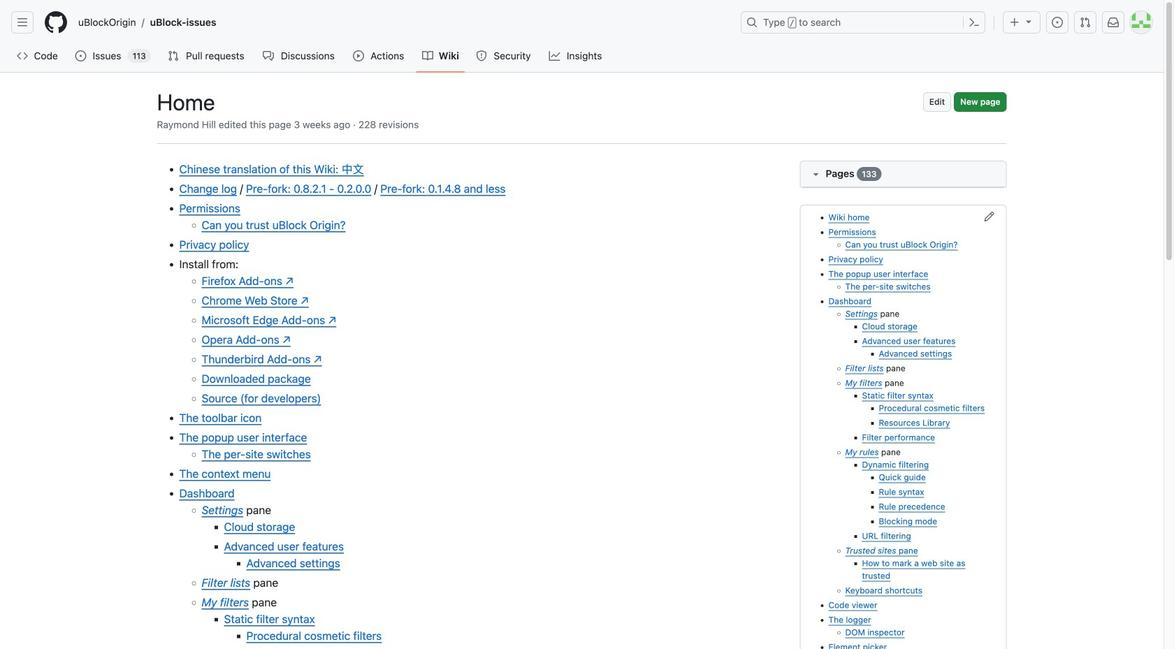 Task type: vqa. For each thing, say whether or not it's contained in the screenshot.
OPTION
no



Task type: locate. For each thing, give the bounding box(es) containing it.
git pull request image for the bottom issue opened icon
[[168, 50, 179, 62]]

0 vertical spatial git pull request image
[[1080, 17, 1091, 28]]

0 horizontal spatial triangle down image
[[811, 169, 822, 180]]

command palette image
[[969, 17, 980, 28]]

list
[[73, 11, 733, 34]]

issue opened image right plus icon
[[1052, 17, 1063, 28]]

code image
[[17, 50, 28, 62]]

issue opened image
[[1052, 17, 1063, 28], [75, 50, 86, 62]]

triangle down image
[[1024, 16, 1035, 27], [811, 169, 822, 180]]

git pull request image
[[1080, 17, 1091, 28], [168, 50, 179, 62]]

1 vertical spatial git pull request image
[[168, 50, 179, 62]]

1 vertical spatial issue opened image
[[75, 50, 86, 62]]

0 horizontal spatial issue opened image
[[75, 50, 86, 62]]

play image
[[353, 50, 364, 62]]

0 horizontal spatial git pull request image
[[168, 50, 179, 62]]

0 vertical spatial triangle down image
[[1024, 16, 1035, 27]]

1 horizontal spatial triangle down image
[[1024, 16, 1035, 27]]

1 horizontal spatial issue opened image
[[1052, 17, 1063, 28]]

notifications image
[[1108, 17, 1119, 28]]

comment discussion image
[[263, 50, 274, 62]]

1 horizontal spatial git pull request image
[[1080, 17, 1091, 28]]

issue opened image right the code image
[[75, 50, 86, 62]]



Task type: describe. For each thing, give the bounding box(es) containing it.
plus image
[[1010, 17, 1021, 28]]

shield image
[[476, 50, 487, 62]]

book image
[[422, 50, 433, 62]]

edit sidebar image
[[984, 211, 995, 222]]

1 vertical spatial triangle down image
[[811, 169, 822, 180]]

0 vertical spatial issue opened image
[[1052, 17, 1063, 28]]

graph image
[[549, 50, 560, 62]]

homepage image
[[45, 11, 67, 34]]

git pull request image for the top issue opened icon
[[1080, 17, 1091, 28]]



